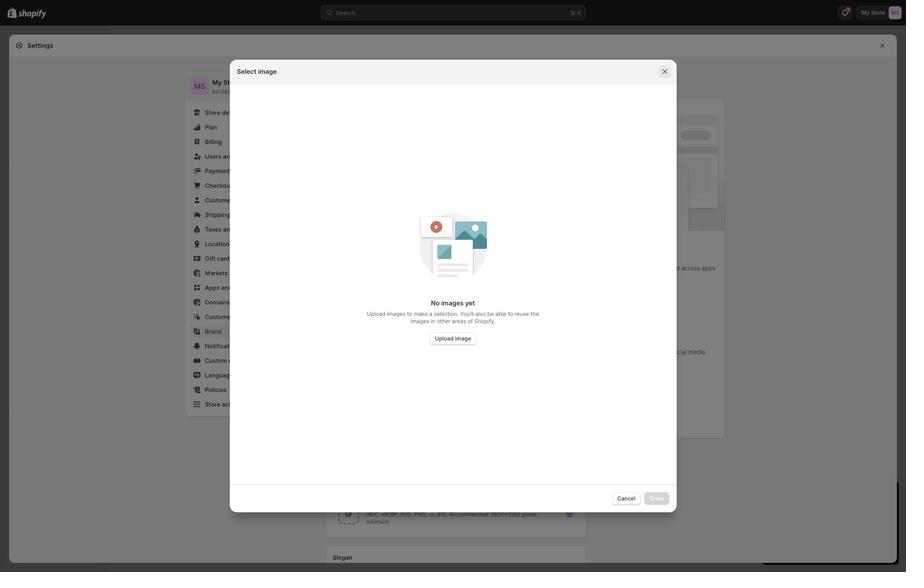 Task type: describe. For each thing, give the bounding box(es) containing it.
taxes and duties
[[205, 226, 253, 233]]

cancel
[[618, 496, 636, 503]]

common brand assets used across apps and channels
[[602, 265, 716, 281]]

languages
[[205, 372, 236, 379]]

image for upload
[[456, 335, 471, 342]]

slogan
[[333, 555, 353, 562]]

upload image
[[435, 335, 471, 342]]

used
[[602, 349, 617, 356]]

notifications link
[[191, 340, 311, 353]]

taxes
[[205, 226, 222, 233]]

upload image button
[[430, 333, 477, 346]]

and inside taxes and duties link
[[223, 226, 234, 233]]

store,
[[439, 324, 455, 331]]

0 vertical spatial social
[[457, 324, 473, 331]]

images for no
[[442, 299, 464, 307]]

create
[[378, 265, 396, 272]]

assets
[[647, 265, 665, 272]]

no logo? create one with hatchful
[[351, 265, 448, 272]]

languages link
[[191, 369, 311, 382]]

heic, inside add a square logo heic, webp, svg, png, or jpg. recommended: 512×512 pixels minimum.
[[366, 236, 381, 243]]

2 vertical spatial brand
[[420, 482, 436, 489]]

of
[[468, 318, 473, 325]]

users and permissions link
[[191, 150, 311, 163]]

appear
[[395, 324, 415, 331]]

key image that shows off your brand in profile pages and apps
[[333, 482, 508, 489]]

common
[[602, 265, 627, 272]]

png, inside heic, webp, svg, png, or jpg. recommended: 1920×1080 pixels minimum.
[[415, 512, 428, 519]]

and down able
[[495, 324, 505, 331]]

shipping and delivery link
[[191, 209, 311, 221]]

0 vertical spatial your
[[425, 324, 437, 331]]

no images yet
[[431, 299, 475, 307]]

hatchful
[[424, 265, 448, 272]]

brand inside shop settings menu element
[[205, 328, 222, 335]]

delivery
[[244, 211, 266, 219]]

or inside heic, webp, svg, png, or jpg. recommended: 1920×1080 pixels minimum.
[[429, 512, 435, 519]]

accounts
[[235, 197, 261, 204]]

also
[[476, 311, 486, 318]]

billing
[[205, 138, 222, 146]]

or inside add a square logo heic, webp, svg, png, or jpg. recommended: 512×512 pixels minimum.
[[429, 236, 435, 243]]

able
[[496, 311, 507, 318]]

billing link
[[191, 136, 311, 148]]

customer accounts
[[205, 197, 261, 204]]

and inside used by some apps and social media channels
[[659, 349, 670, 356]]

images for upload
[[387, 311, 406, 318]]

shopify.
[[475, 318, 496, 325]]

used by some apps and social media channels
[[602, 349, 706, 365]]

some
[[627, 349, 642, 356]]

heic, inside heic, webp, svg, png, or jpg. recommended: 1920×1080 pixels minimum.
[[366, 512, 381, 519]]

customer events link
[[191, 311, 311, 324]]

no logo? create one with hatchful link
[[351, 265, 448, 272]]

image for select
[[258, 67, 277, 75]]

reuse
[[515, 311, 530, 318]]

custom data link
[[191, 355, 311, 367]]

custom data
[[205, 357, 241, 365]]

square
[[384, 228, 404, 235]]

search
[[336, 9, 356, 16]]

ba19b2-
[[212, 88, 234, 95]]

svg, inside heic, webp, svg, png, or jpg. recommended: 1920×1080 pixels minimum.
[[400, 512, 413, 519]]

select
[[237, 67, 257, 75]]

and inside shipping and delivery link
[[232, 211, 242, 219]]

activity
[[222, 401, 243, 409]]

svg, inside add a square logo heic, webp, svg, png, or jpg. recommended: 512×512 pixels minimum.
[[400, 236, 413, 243]]

k
[[578, 9, 582, 16]]

store inside my store ba19b2-4.myshopify.com
[[224, 79, 240, 86]]

payments link
[[191, 165, 311, 178]]

upload for upload images to make a selection. you'll also be able to reuse the images in other areas of shopify.
[[367, 311, 386, 318]]

profile
[[444, 482, 462, 489]]

channels for common
[[614, 274, 639, 281]]

taxes and duties link
[[191, 223, 311, 236]]

heic, webp, svg, png, or jpg. recommended: 1920×1080 pixels minimum.
[[366, 512, 537, 526]]

pixels inside add a square logo heic, webp, svg, png, or jpg. recommended: 512×512 pixels minimum.
[[515, 236, 530, 243]]

the
[[531, 311, 540, 318]]

my store ba19b2-4.myshopify.com
[[212, 79, 278, 95]]

log
[[244, 401, 253, 409]]

custom
[[205, 357, 227, 365]]

shop settings menu element
[[185, 72, 317, 417]]

by
[[618, 349, 625, 356]]

more
[[507, 324, 521, 331]]

checkout
[[205, 182, 232, 189]]

events
[[235, 314, 254, 321]]

and right the pages
[[482, 482, 493, 489]]

apps inside common brand assets used across apps and channels
[[702, 265, 716, 272]]

pixels inside heic, webp, svg, png, or jpg. recommended: 1920×1080 pixels minimum.
[[522, 512, 537, 519]]

channels for used
[[602, 358, 627, 365]]

cards
[[217, 255, 233, 262]]

brand for common
[[629, 265, 645, 272]]

across
[[682, 265, 701, 272]]

brand for the
[[345, 324, 362, 331]]

1 to from the left
[[407, 311, 413, 318]]

recommended: inside add a square logo heic, webp, svg, png, or jpg. recommended: 512×512 pixels minimum.
[[450, 236, 490, 243]]

markets link
[[191, 267, 311, 280]]

sales
[[234, 284, 248, 292]]

and inside common brand assets used across apps and channels
[[602, 274, 612, 281]]

gift cards link
[[191, 252, 311, 265]]

0 vertical spatial that
[[382, 324, 393, 331]]

off
[[396, 482, 404, 489]]

apps and sales channels
[[205, 284, 275, 292]]

settings
[[27, 42, 53, 49]]

one
[[398, 265, 409, 272]]



Task type: vqa. For each thing, say whether or not it's contained in the screenshot.
Custom
yes



Task type: locate. For each thing, give the bounding box(es) containing it.
your right off
[[406, 482, 418, 489]]

apps inside used by some apps and social media channels
[[644, 349, 657, 356]]

channels inside common brand assets used across apps and channels
[[614, 274, 639, 281]]

upload inside upload image button
[[435, 335, 454, 342]]

no inside the select image dialog
[[431, 299, 440, 307]]

upload up colors
[[367, 311, 386, 318]]

apps right the pages
[[495, 482, 508, 489]]

make
[[414, 311, 428, 318]]

1 horizontal spatial images
[[411, 318, 430, 325]]

customer
[[205, 197, 233, 204], [205, 314, 233, 321]]

users
[[205, 153, 222, 160]]

no for no images yet
[[431, 299, 440, 307]]

my store image
[[191, 77, 209, 95]]

1 vertical spatial minimum.
[[366, 519, 391, 526]]

2 or from the top
[[429, 512, 435, 519]]

pixels right 512×512
[[515, 236, 530, 243]]

1 webp, from the top
[[382, 236, 399, 243]]

duties
[[236, 226, 253, 233]]

1 vertical spatial webp,
[[382, 512, 399, 519]]

heic,
[[366, 236, 381, 243], [366, 512, 381, 519]]

customer events
[[205, 314, 254, 321]]

1 vertical spatial upload
[[435, 335, 454, 342]]

a right add
[[379, 228, 383, 235]]

logo
[[405, 228, 418, 235]]

key
[[333, 482, 343, 489]]

png, inside add a square logo heic, webp, svg, png, or jpg. recommended: 512×512 pixels minimum.
[[415, 236, 428, 243]]

svg,
[[400, 236, 413, 243], [400, 512, 413, 519]]

0 horizontal spatial image
[[258, 67, 277, 75]]

1 vertical spatial social
[[671, 349, 687, 356]]

upload
[[367, 311, 386, 318], [435, 335, 454, 342]]

image right select
[[258, 67, 277, 75]]

1 vertical spatial store
[[205, 109, 220, 116]]

image right key
[[345, 482, 362, 489]]

recommended: left 512×512
[[450, 236, 490, 243]]

2 vertical spatial apps
[[495, 482, 508, 489]]

0 horizontal spatial to
[[407, 311, 413, 318]]

with
[[410, 265, 422, 272]]

0 vertical spatial channels
[[614, 274, 639, 281]]

webp,
[[382, 236, 399, 243], [382, 512, 399, 519]]

1 horizontal spatial apps
[[644, 349, 657, 356]]

1 customer from the top
[[205, 197, 233, 204]]

svg, down logo
[[400, 236, 413, 243]]

image for key
[[345, 482, 362, 489]]

0 vertical spatial customer
[[205, 197, 233, 204]]

1 horizontal spatial upload
[[435, 335, 454, 342]]

other
[[437, 318, 451, 325]]

ms button
[[191, 77, 209, 95]]

logo?
[[361, 265, 376, 272]]

colors
[[363, 324, 381, 331]]

1 vertical spatial svg,
[[400, 512, 413, 519]]

jpg. inside add a square logo heic, webp, svg, png, or jpg. recommended: 512×512 pixels minimum.
[[436, 236, 448, 243]]

2 to from the left
[[508, 311, 514, 318]]

1 horizontal spatial brand
[[420, 482, 436, 489]]

in left profile on the bottom of page
[[438, 482, 443, 489]]

be
[[488, 311, 494, 318]]

1 vertical spatial no
[[431, 299, 440, 307]]

shipping
[[205, 211, 230, 219]]

shopify image
[[18, 9, 47, 19]]

recommended:
[[450, 236, 490, 243], [450, 512, 490, 519]]

customer for customer accounts
[[205, 197, 233, 204]]

images up appear
[[387, 311, 406, 318]]

minimum. down shows
[[366, 519, 391, 526]]

a
[[379, 228, 383, 235], [430, 311, 433, 318]]

0 horizontal spatial apps
[[495, 482, 508, 489]]

0 vertical spatial no
[[351, 265, 359, 272]]

0 horizontal spatial images
[[387, 311, 406, 318]]

2 jpg. from the top
[[436, 512, 448, 519]]

1 vertical spatial brand
[[205, 328, 222, 335]]

2 vertical spatial store
[[205, 401, 220, 409]]

store inside store details 'link'
[[205, 109, 220, 116]]

1 vertical spatial images
[[387, 311, 406, 318]]

1 horizontal spatial that
[[382, 324, 393, 331]]

settings dialog
[[9, 35, 898, 573]]

or down key image that shows off your brand in profile pages and apps
[[429, 512, 435, 519]]

2 vertical spatial channels
[[602, 358, 627, 365]]

0 vertical spatial apps
[[702, 265, 716, 272]]

0 horizontal spatial minimum.
[[366, 519, 391, 526]]

apps right some at the right bottom of the page
[[644, 349, 657, 356]]

image inside settings dialog
[[345, 482, 362, 489]]

2 horizontal spatial brand
[[629, 265, 645, 272]]

recommended: down the pages
[[450, 512, 490, 519]]

to right able
[[508, 311, 514, 318]]

1 horizontal spatial a
[[430, 311, 433, 318]]

and right taxes
[[223, 226, 234, 233]]

1 vertical spatial image
[[456, 335, 471, 342]]

2 svg, from the top
[[400, 512, 413, 519]]

0 vertical spatial png,
[[415, 236, 428, 243]]

webp, inside add a square logo heic, webp, svg, png, or jpg. recommended: 512×512 pixels minimum.
[[382, 236, 399, 243]]

0 horizontal spatial that
[[364, 482, 375, 489]]

brand inside common brand assets used across apps and channels
[[629, 265, 645, 272]]

svg, down off
[[400, 512, 413, 519]]

select image dialog
[[0, 60, 907, 513]]

no
[[351, 265, 359, 272], [431, 299, 440, 307]]

0 vertical spatial store
[[224, 79, 240, 86]]

shows
[[376, 482, 394, 489]]

media
[[689, 349, 706, 356]]

jpg. down profile on the bottom of page
[[436, 512, 448, 519]]

png,
[[415, 236, 428, 243], [415, 512, 428, 519]]

0 vertical spatial brand
[[629, 265, 645, 272]]

heic, down add
[[366, 236, 381, 243]]

4.myshopify.com
[[234, 88, 278, 95]]

in left other
[[431, 318, 436, 325]]

store details
[[205, 109, 241, 116]]

upload for upload image
[[435, 335, 454, 342]]

2 customer from the top
[[205, 314, 233, 321]]

⌘
[[571, 9, 576, 16]]

image down areas
[[456, 335, 471, 342]]

a inside add a square logo heic, webp, svg, png, or jpg. recommended: 512×512 pixels minimum.
[[379, 228, 383, 235]]

and down common
[[602, 274, 612, 281]]

0 horizontal spatial brand
[[205, 328, 222, 335]]

to
[[407, 311, 413, 318], [508, 311, 514, 318]]

plan link
[[191, 121, 311, 134]]

images down make
[[411, 318, 430, 325]]

1 horizontal spatial your
[[425, 324, 437, 331]]

heic, down shows
[[366, 512, 381, 519]]

cancel button
[[612, 493, 641, 506]]

0 horizontal spatial your
[[406, 482, 418, 489]]

minimum. right 512×512
[[532, 236, 556, 243]]

store details link
[[191, 106, 311, 119]]

webp, down shows
[[382, 512, 399, 519]]

0 vertical spatial webp,
[[382, 236, 399, 243]]

1 horizontal spatial minimum.
[[532, 236, 556, 243]]

1 vertical spatial that
[[364, 482, 375, 489]]

2 vertical spatial image
[[345, 482, 362, 489]]

store down policies
[[205, 401, 220, 409]]

minimum. inside add a square logo heic, webp, svg, png, or jpg. recommended: 512×512 pixels minimum.
[[532, 236, 556, 243]]

policies link
[[191, 384, 311, 397]]

0 vertical spatial upload
[[367, 311, 386, 318]]

locations link
[[191, 238, 311, 251]]

customer down checkout
[[205, 197, 233, 204]]

brand right the on the bottom left of page
[[345, 324, 362, 331]]

selection.
[[434, 311, 459, 318]]

notifications
[[205, 343, 241, 350]]

social inside used by some apps and social media channels
[[671, 349, 687, 356]]

0 vertical spatial image
[[258, 67, 277, 75]]

add
[[366, 228, 378, 235]]

or up hatchful
[[429, 236, 435, 243]]

1 horizontal spatial to
[[508, 311, 514, 318]]

3 days left in your trial element
[[763, 505, 900, 566]]

webp, down square
[[382, 236, 399, 243]]

0 vertical spatial minimum.
[[532, 236, 556, 243]]

customer down domains on the left of the page
[[205, 314, 233, 321]]

2 horizontal spatial images
[[442, 299, 464, 307]]

512×512
[[492, 236, 514, 243]]

store up the ba19b2-
[[224, 79, 240, 86]]

channels inside used by some apps and social media channels
[[602, 358, 627, 365]]

upload images to make a selection. you'll also be able to reuse the images in other areas of shopify.
[[367, 311, 540, 325]]

minimum. inside heic, webp, svg, png, or jpg. recommended: 1920×1080 pixels minimum.
[[366, 519, 391, 526]]

brand left assets
[[629, 265, 645, 272]]

and right apps
[[221, 284, 232, 292]]

1 vertical spatial jpg.
[[436, 512, 448, 519]]

upload down store,
[[435, 335, 454, 342]]

minimum.
[[532, 236, 556, 243], [366, 519, 391, 526]]

1 vertical spatial brand
[[345, 324, 362, 331]]

1 vertical spatial a
[[430, 311, 433, 318]]

a inside upload images to make a selection. you'll also be able to reuse the images in other areas of shopify.
[[430, 311, 433, 318]]

upload inside upload images to make a selection. you'll also be able to reuse the images in other areas of shopify.
[[367, 311, 386, 318]]

in inside settings dialog
[[438, 482, 443, 489]]

store for store activity log
[[205, 401, 220, 409]]

domains
[[205, 299, 230, 306]]

no left logo?
[[351, 265, 359, 272]]

png, down key image that shows off your brand in profile pages and apps
[[415, 512, 428, 519]]

0 vertical spatial a
[[379, 228, 383, 235]]

0 horizontal spatial social
[[457, 324, 473, 331]]

0 horizontal spatial no
[[351, 265, 359, 272]]

channels inside shop settings menu element
[[250, 284, 275, 292]]

images up selection.
[[442, 299, 464, 307]]

no for no logo? create one with hatchful
[[351, 265, 359, 272]]

2 recommended: from the top
[[450, 512, 490, 519]]

1 vertical spatial recommended:
[[450, 512, 490, 519]]

1 recommended: from the top
[[450, 236, 490, 243]]

images
[[442, 299, 464, 307], [387, 311, 406, 318], [411, 318, 430, 325]]

yet
[[466, 299, 475, 307]]

2 png, from the top
[[415, 512, 428, 519]]

1 heic, from the top
[[366, 236, 381, 243]]

0 vertical spatial brand
[[327, 76, 354, 87]]

1 jpg. from the top
[[436, 236, 448, 243]]

social
[[457, 324, 473, 331], [671, 349, 687, 356]]

image inside upload image button
[[456, 335, 471, 342]]

social down you'll
[[457, 324, 473, 331]]

store inside store activity log link
[[205, 401, 220, 409]]

to left make
[[407, 311, 413, 318]]

1 vertical spatial channels
[[250, 284, 275, 292]]

no up selection.
[[431, 299, 440, 307]]

the brand colors that appear on your store, social media, and more
[[333, 324, 521, 331]]

1 vertical spatial pixels
[[522, 512, 537, 519]]

apps and sales channels link
[[191, 282, 311, 294]]

channels down used
[[602, 358, 627, 365]]

1 svg, from the top
[[400, 236, 413, 243]]

store
[[224, 79, 240, 86], [205, 109, 220, 116], [205, 401, 220, 409]]

social left media at the bottom right of the page
[[671, 349, 687, 356]]

media,
[[475, 324, 493, 331]]

and inside 'apps and sales channels' link
[[221, 284, 232, 292]]

channels down markets link
[[250, 284, 275, 292]]

locations
[[205, 241, 233, 248]]

store for store details
[[205, 109, 220, 116]]

and right some at the right bottom of the page
[[659, 349, 670, 356]]

apps
[[205, 284, 220, 292]]

policies
[[205, 387, 227, 394]]

gift cards
[[205, 255, 233, 262]]

markets
[[205, 270, 228, 277]]

2 heic, from the top
[[366, 512, 381, 519]]

0 vertical spatial in
[[431, 318, 436, 325]]

2 vertical spatial images
[[411, 318, 430, 325]]

⌘ k
[[571, 9, 582, 16]]

shipping and delivery
[[205, 211, 266, 219]]

0 horizontal spatial upload
[[367, 311, 386, 318]]

jpg. inside heic, webp, svg, png, or jpg. recommended: 1920×1080 pixels minimum.
[[436, 512, 448, 519]]

0 horizontal spatial in
[[431, 318, 436, 325]]

0 vertical spatial or
[[429, 236, 435, 243]]

on
[[416, 324, 423, 331]]

that left shows
[[364, 482, 375, 489]]

0 vertical spatial images
[[442, 299, 464, 307]]

png, down logo
[[415, 236, 428, 243]]

2 webp, from the top
[[382, 512, 399, 519]]

gift
[[205, 255, 216, 262]]

select image
[[237, 67, 277, 75]]

store activity log
[[205, 401, 253, 409]]

1 horizontal spatial social
[[671, 349, 687, 356]]

1 vertical spatial png,
[[415, 512, 428, 519]]

channels down common
[[614, 274, 639, 281]]

checkout link
[[191, 179, 311, 192]]

brand link
[[191, 325, 311, 338]]

0 vertical spatial jpg.
[[436, 236, 448, 243]]

2 horizontal spatial apps
[[702, 265, 716, 272]]

brand left profile on the bottom of page
[[420, 482, 436, 489]]

apps right across
[[702, 265, 716, 272]]

a right make
[[430, 311, 433, 318]]

webp, inside heic, webp, svg, png, or jpg. recommended: 1920×1080 pixels minimum.
[[382, 512, 399, 519]]

in inside upload images to make a selection. you'll also be able to reuse the images in other areas of shopify.
[[431, 318, 436, 325]]

2 horizontal spatial image
[[456, 335, 471, 342]]

1 vertical spatial in
[[438, 482, 443, 489]]

1 horizontal spatial no
[[431, 299, 440, 307]]

and down customer accounts
[[232, 211, 242, 219]]

the
[[333, 324, 344, 331]]

0 horizontal spatial a
[[379, 228, 383, 235]]

1 or from the top
[[429, 236, 435, 243]]

and inside "users and permissions" link
[[223, 153, 234, 160]]

or
[[429, 236, 435, 243], [429, 512, 435, 519]]

0 vertical spatial pixels
[[515, 236, 530, 243]]

1 vertical spatial heic,
[[366, 512, 381, 519]]

1 horizontal spatial brand
[[327, 76, 354, 87]]

brand
[[327, 76, 354, 87], [205, 328, 222, 335]]

0 vertical spatial heic,
[[366, 236, 381, 243]]

0 vertical spatial svg,
[[400, 236, 413, 243]]

1 horizontal spatial in
[[438, 482, 443, 489]]

1 vertical spatial or
[[429, 512, 435, 519]]

jpg. up hatchful
[[436, 236, 448, 243]]

your right on
[[425, 324, 437, 331]]

customer for customer events
[[205, 314, 233, 321]]

1 vertical spatial customer
[[205, 314, 233, 321]]

and right users
[[223, 153, 234, 160]]

areas
[[452, 318, 467, 325]]

permissions
[[235, 153, 270, 160]]

1 vertical spatial apps
[[644, 349, 657, 356]]

that right colors
[[382, 324, 393, 331]]

1 png, from the top
[[415, 236, 428, 243]]

1 vertical spatial your
[[406, 482, 418, 489]]

in
[[431, 318, 436, 325], [438, 482, 443, 489]]

1 horizontal spatial image
[[345, 482, 362, 489]]

0 horizontal spatial brand
[[345, 324, 362, 331]]

0 vertical spatial recommended:
[[450, 236, 490, 243]]

pixels right the 1920×1080
[[522, 512, 537, 519]]

store up plan
[[205, 109, 220, 116]]

add a square logo heic, webp, svg, png, or jpg. recommended: 512×512 pixels minimum.
[[366, 228, 556, 243]]

my
[[212, 79, 222, 86]]

no inside settings dialog
[[351, 265, 359, 272]]

recommended: inside heic, webp, svg, png, or jpg. recommended: 1920×1080 pixels minimum.
[[450, 512, 490, 519]]

you'll
[[461, 311, 474, 318]]

plan
[[205, 124, 217, 131]]

that
[[382, 324, 393, 331], [364, 482, 375, 489]]



